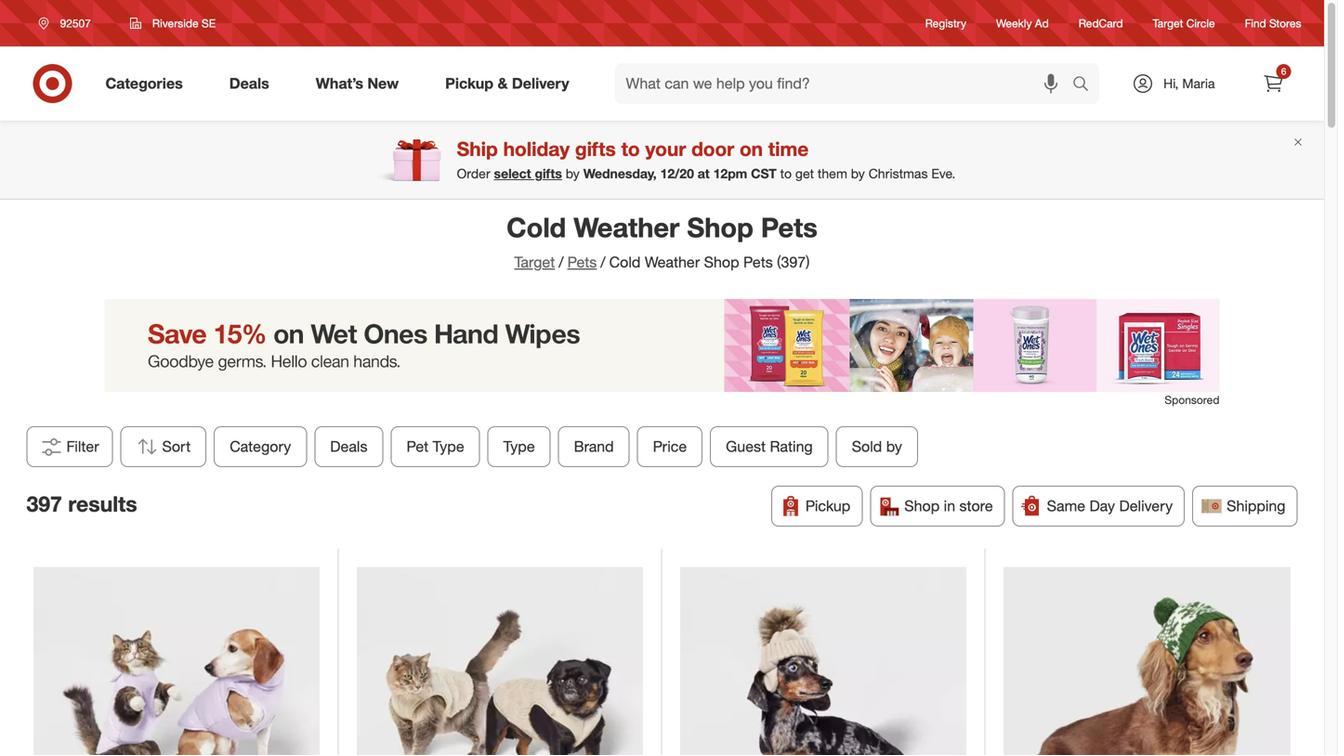 Task type: locate. For each thing, give the bounding box(es) containing it.
/
[[559, 253, 564, 271], [601, 253, 606, 271]]

target
[[1153, 16, 1184, 30], [515, 253, 555, 271]]

type right pet
[[433, 438, 465, 456]]

0 horizontal spatial by
[[566, 166, 580, 182]]

0 horizontal spatial pickup
[[445, 74, 494, 93]]

397
[[26, 491, 62, 518]]

1 horizontal spatial gifts
[[575, 137, 616, 161]]

cold right pets link
[[610, 253, 641, 271]]

cold
[[507, 211, 566, 244], [610, 253, 641, 271]]

2 horizontal spatial by
[[887, 438, 903, 456]]

What can we help you find? suggestions appear below search field
[[615, 63, 1078, 104]]

deals link
[[214, 63, 293, 104]]

redcard
[[1079, 16, 1124, 30]]

deals for deals link
[[229, 74, 269, 93]]

0 vertical spatial delivery
[[512, 74, 569, 93]]

shiny dog puffer vest - purple - boots & barkley™ image
[[33, 568, 320, 756], [33, 568, 320, 756]]

(397)
[[777, 253, 810, 271]]

pickup for pickup & delivery
[[445, 74, 494, 93]]

weather
[[574, 211, 680, 244], [645, 253, 700, 271]]

1 vertical spatial weather
[[645, 253, 700, 271]]

12/20
[[661, 166, 694, 182]]

shop down 12pm
[[687, 211, 754, 244]]

your
[[646, 137, 686, 161]]

gifts down holiday
[[535, 166, 562, 182]]

shop
[[687, 211, 754, 244], [704, 253, 740, 271], [905, 497, 940, 516]]

delivery inside button
[[1120, 497, 1173, 516]]

1 horizontal spatial to
[[781, 166, 792, 182]]

1 vertical spatial to
[[781, 166, 792, 182]]

0 vertical spatial gifts
[[575, 137, 616, 161]]

1 horizontal spatial /
[[601, 253, 606, 271]]

riverside se
[[152, 16, 216, 30]]

gifts
[[575, 137, 616, 161], [535, 166, 562, 182]]

day
[[1090, 497, 1116, 516]]

deals left pet
[[330, 438, 368, 456]]

weather up advertisement region
[[645, 253, 700, 271]]

what's
[[316, 74, 363, 93]]

delivery right "&" on the left
[[512, 74, 569, 93]]

by right sold
[[887, 438, 903, 456]]

0 vertical spatial target
[[1153, 16, 1184, 30]]

1 vertical spatial delivery
[[1120, 497, 1173, 516]]

guest rating
[[726, 438, 813, 456]]

same
[[1047, 497, 1086, 516]]

pets
[[761, 211, 818, 244], [568, 253, 597, 271], [744, 253, 773, 271]]

snow shoe lodge ski cat and dog hat - green/cream - wondershop™ image
[[1004, 568, 1291, 756], [1004, 568, 1291, 756]]

1 vertical spatial pickup
[[806, 497, 851, 516]]

2 vertical spatial shop
[[905, 497, 940, 516]]

type left 'brand'
[[504, 438, 535, 456]]

door
[[692, 137, 735, 161]]

guest rating button
[[711, 427, 829, 468]]

shop in store
[[905, 497, 994, 516]]

hi, maria
[[1164, 75, 1216, 92]]

397 results
[[26, 491, 137, 518]]

deals button
[[315, 427, 384, 468]]

deals left what's
[[229, 74, 269, 93]]

1 vertical spatial shop
[[704, 253, 740, 271]]

riverside se button
[[118, 7, 228, 40]]

2 type from the left
[[504, 438, 535, 456]]

shop left in on the right of page
[[905, 497, 940, 516]]

0 horizontal spatial deals
[[229, 74, 269, 93]]

sold by button
[[837, 427, 919, 468]]

pickup inside 'button'
[[806, 497, 851, 516]]

0 horizontal spatial /
[[559, 253, 564, 271]]

/ right pets link
[[601, 253, 606, 271]]

92507
[[60, 16, 91, 30]]

by right them
[[851, 166, 865, 182]]

deals
[[229, 74, 269, 93], [330, 438, 368, 456]]

by down holiday
[[566, 166, 580, 182]]

to up wednesday,
[[622, 137, 640, 161]]

1 horizontal spatial pickup
[[806, 497, 851, 516]]

filter
[[66, 438, 99, 456]]

faux shearling dog vest - cream - boots & barkley™ image
[[357, 568, 643, 756], [357, 568, 643, 756]]

gifts up wednesday,
[[575, 137, 616, 161]]

0 vertical spatial to
[[622, 137, 640, 161]]

0 vertical spatial pickup
[[445, 74, 494, 93]]

deals for deals 'button'
[[330, 438, 368, 456]]

shop inside button
[[905, 497, 940, 516]]

stocking dog hat - boots & barkley™ image
[[681, 568, 967, 756], [681, 568, 967, 756]]

circle
[[1187, 16, 1216, 30]]

delivery right the day
[[1120, 497, 1173, 516]]

sort
[[162, 438, 191, 456]]

1 horizontal spatial delivery
[[1120, 497, 1173, 516]]

1 / from the left
[[559, 253, 564, 271]]

redcard link
[[1079, 15, 1124, 31]]

1 horizontal spatial cold
[[610, 253, 641, 271]]

target left pets link
[[515, 253, 555, 271]]

maria
[[1183, 75, 1216, 92]]

delivery for pickup & delivery
[[512, 74, 569, 93]]

0 vertical spatial deals
[[229, 74, 269, 93]]

sponsored
[[1165, 393, 1220, 407]]

1 vertical spatial gifts
[[535, 166, 562, 182]]

pickup & delivery link
[[430, 63, 593, 104]]

sold
[[852, 438, 883, 456]]

delivery
[[512, 74, 569, 93], [1120, 497, 1173, 516]]

/ left pets link
[[559, 253, 564, 271]]

1 vertical spatial deals
[[330, 438, 368, 456]]

cold up 'target' link
[[507, 211, 566, 244]]

1 vertical spatial target
[[515, 253, 555, 271]]

results
[[68, 491, 137, 518]]

0 horizontal spatial cold
[[507, 211, 566, 244]]

0 horizontal spatial to
[[622, 137, 640, 161]]

cold weather shop pets target / pets / cold weather shop pets (397)
[[507, 211, 818, 271]]

pets link
[[568, 253, 597, 271]]

pickup left "&" on the left
[[445, 74, 494, 93]]

at
[[698, 166, 710, 182]]

92507 button
[[26, 7, 111, 40]]

target left circle
[[1153, 16, 1184, 30]]

1 horizontal spatial type
[[504, 438, 535, 456]]

type
[[433, 438, 465, 456], [504, 438, 535, 456]]

on
[[740, 137, 763, 161]]

0 vertical spatial cold
[[507, 211, 566, 244]]

1 horizontal spatial deals
[[330, 438, 368, 456]]

weather down wednesday,
[[574, 211, 680, 244]]

1 type from the left
[[433, 438, 465, 456]]

0 horizontal spatial type
[[433, 438, 465, 456]]

deals inside 'button'
[[330, 438, 368, 456]]

to
[[622, 137, 640, 161], [781, 166, 792, 182]]

by
[[566, 166, 580, 182], [851, 166, 865, 182], [887, 438, 903, 456]]

pickup down rating
[[806, 497, 851, 516]]

1 horizontal spatial by
[[851, 166, 865, 182]]

6
[[1282, 66, 1287, 77]]

0 horizontal spatial delivery
[[512, 74, 569, 93]]

pickup
[[445, 74, 494, 93], [806, 497, 851, 516]]

se
[[202, 16, 216, 30]]

registry link
[[926, 15, 967, 31]]

order
[[457, 166, 491, 182]]

0 horizontal spatial target
[[515, 253, 555, 271]]

shop left (397)
[[704, 253, 740, 271]]

6 link
[[1254, 63, 1295, 104]]

pets up (397)
[[761, 211, 818, 244]]

get
[[796, 166, 814, 182]]

to left get
[[781, 166, 792, 182]]

price button
[[638, 427, 703, 468]]



Task type: vqa. For each thing, say whether or not it's contained in the screenshot.
Deals link
yes



Task type: describe. For each thing, give the bounding box(es) containing it.
hi,
[[1164, 75, 1179, 92]]

christmas
[[869, 166, 928, 182]]

by inside button
[[887, 438, 903, 456]]

new
[[368, 74, 399, 93]]

target circle
[[1153, 16, 1216, 30]]

search
[[1065, 76, 1109, 94]]

target link
[[515, 253, 555, 271]]

target circle link
[[1153, 15, 1216, 31]]

price
[[653, 438, 687, 456]]

registry
[[926, 16, 967, 30]]

category button
[[214, 427, 307, 468]]

riverside
[[152, 16, 199, 30]]

same day delivery button
[[1013, 486, 1185, 527]]

weekly ad link
[[997, 15, 1049, 31]]

same day delivery
[[1047, 497, 1173, 516]]

search button
[[1065, 63, 1109, 108]]

what's new
[[316, 74, 399, 93]]

weekly
[[997, 16, 1032, 30]]

ad
[[1036, 16, 1049, 30]]

in
[[944, 497, 956, 516]]

pickup button
[[772, 486, 863, 527]]

store
[[960, 497, 994, 516]]

2 / from the left
[[601, 253, 606, 271]]

pet type
[[407, 438, 465, 456]]

pickup & delivery
[[445, 74, 569, 93]]

find
[[1245, 16, 1267, 30]]

sold by
[[852, 438, 903, 456]]

1 vertical spatial cold
[[610, 253, 641, 271]]

shop in store button
[[870, 486, 1006, 527]]

eve.
[[932, 166, 956, 182]]

sort button
[[121, 427, 207, 468]]

wednesday,
[[584, 166, 657, 182]]

what's new link
[[300, 63, 422, 104]]

stores
[[1270, 16, 1302, 30]]

pet
[[407, 438, 429, 456]]

cst
[[751, 166, 777, 182]]

1 horizontal spatial target
[[1153, 16, 1184, 30]]

ship holiday gifts to your door on time order select gifts by wednesday, 12/20 at 12pm cst to get them by christmas eve.
[[457, 137, 956, 182]]

categories link
[[90, 63, 206, 104]]

pickup for pickup
[[806, 497, 851, 516]]

0 horizontal spatial gifts
[[535, 166, 562, 182]]

delivery for same day delivery
[[1120, 497, 1173, 516]]

type button
[[488, 427, 551, 468]]

weekly ad
[[997, 16, 1049, 30]]

shipping
[[1227, 497, 1286, 516]]

brand button
[[559, 427, 630, 468]]

12pm
[[714, 166, 748, 182]]

pets left (397)
[[744, 253, 773, 271]]

0 vertical spatial weather
[[574, 211, 680, 244]]

categories
[[106, 74, 183, 93]]

brand
[[574, 438, 614, 456]]

time
[[769, 137, 809, 161]]

pet type button
[[391, 427, 480, 468]]

target inside cold weather shop pets target / pets / cold weather shop pets (397)
[[515, 253, 555, 271]]

them
[[818, 166, 848, 182]]

find stores
[[1245, 16, 1302, 30]]

pets right 'target' link
[[568, 253, 597, 271]]

rating
[[770, 438, 813, 456]]

ship
[[457, 137, 498, 161]]

filter button
[[26, 427, 113, 468]]

category
[[230, 438, 291, 456]]

advertisement region
[[105, 299, 1220, 392]]

&
[[498, 74, 508, 93]]

guest
[[726, 438, 766, 456]]

shipping button
[[1193, 486, 1298, 527]]

0 vertical spatial shop
[[687, 211, 754, 244]]

find stores link
[[1245, 15, 1302, 31]]

select
[[494, 166, 531, 182]]

holiday
[[504, 137, 570, 161]]



